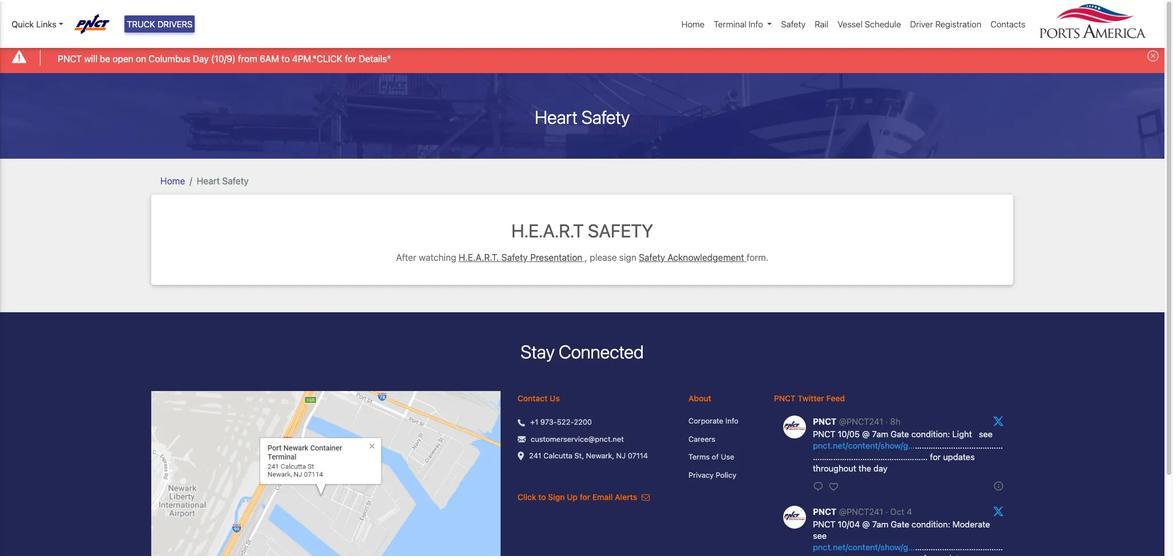 Task type: locate. For each thing, give the bounding box(es) containing it.
rail link
[[810, 13, 833, 35]]

careers link
[[688, 434, 757, 445]]

heart
[[535, 106, 578, 128], [197, 176, 220, 186]]

customerservice@pnct.net
[[531, 434, 624, 443]]

to
[[281, 53, 290, 64], [538, 492, 546, 502]]

for left the details*
[[345, 53, 356, 64]]

1 vertical spatial pnct
[[774, 394, 796, 403]]

0 vertical spatial pnct
[[58, 53, 82, 64]]

privacy policy
[[688, 470, 736, 479]]

open
[[113, 53, 133, 64]]

1 horizontal spatial info
[[749, 19, 763, 29]]

terminal
[[714, 19, 746, 29]]

07114
[[628, 451, 648, 460]]

feed
[[826, 394, 845, 403]]

1 vertical spatial info
[[725, 416, 739, 426]]

acknowledgement
[[668, 252, 744, 263]]

1 vertical spatial heart safety
[[197, 176, 249, 186]]

info for terminal info
[[749, 19, 763, 29]]

0 vertical spatial home link
[[677, 13, 709, 35]]

stay
[[521, 341, 555, 362]]

safety link
[[777, 13, 810, 35]]

of
[[712, 452, 719, 461]]

careers
[[688, 434, 715, 443]]

schedule
[[865, 19, 901, 29]]

0 vertical spatial to
[[281, 53, 290, 64]]

terms
[[688, 452, 710, 461]]

truck drivers
[[127, 19, 193, 29]]

newark,
[[586, 451, 614, 460]]

1 horizontal spatial pnct
[[774, 394, 796, 403]]

day
[[193, 53, 209, 64]]

pnct will be open on columbus day (10/9) from 6am to 4pm.*click for details*
[[58, 53, 391, 64]]

to right "6am"
[[281, 53, 290, 64]]

home
[[682, 19, 705, 29], [160, 176, 185, 186]]

241
[[529, 451, 541, 460]]

1 horizontal spatial to
[[538, 492, 546, 502]]

0 vertical spatial home
[[682, 19, 705, 29]]

pnct
[[58, 53, 82, 64], [774, 394, 796, 403]]

0 vertical spatial heart
[[535, 106, 578, 128]]

0 horizontal spatial to
[[281, 53, 290, 64]]

h.e.a.r.t
[[511, 220, 584, 241]]

presentation
[[530, 252, 582, 263]]

+1 973-522-2200 link
[[530, 417, 592, 428]]

drivers
[[157, 19, 193, 29]]

1 vertical spatial home link
[[160, 176, 185, 186]]

+1 973-522-2200
[[530, 418, 592, 427]]

522-
[[557, 418, 574, 427]]

vessel schedule link
[[833, 13, 906, 35]]

1 vertical spatial for
[[580, 492, 590, 502]]

0 horizontal spatial home
[[160, 176, 185, 186]]

241 calcutta st, newark, nj 07114
[[529, 451, 648, 460]]

st,
[[574, 451, 584, 460]]

6am
[[260, 53, 279, 64]]

quick links
[[11, 19, 56, 29]]

pnct inside 'link'
[[58, 53, 82, 64]]

h.e.a.r.t safety
[[511, 220, 653, 241]]

1 horizontal spatial for
[[580, 492, 590, 502]]

0 vertical spatial heart safety
[[535, 106, 630, 128]]

to inside 'link'
[[281, 53, 290, 64]]

registration
[[935, 19, 981, 29]]

1 vertical spatial to
[[538, 492, 546, 502]]

info up careers 'link'
[[725, 416, 739, 426]]

1 vertical spatial heart
[[197, 176, 220, 186]]

0 horizontal spatial heart
[[197, 176, 220, 186]]

for right up
[[580, 492, 590, 502]]

safety
[[781, 19, 806, 29], [582, 106, 630, 128], [222, 176, 249, 186], [588, 220, 653, 241], [501, 252, 528, 263], [639, 252, 665, 263]]

pnct for pnct twitter feed
[[774, 394, 796, 403]]

sign
[[619, 252, 636, 263]]

info right the terminal
[[749, 19, 763, 29]]

1 vertical spatial home
[[160, 176, 185, 186]]

info
[[749, 19, 763, 29], [725, 416, 739, 426]]

2200
[[574, 418, 592, 427]]

pnct left twitter
[[774, 394, 796, 403]]

0 horizontal spatial info
[[725, 416, 739, 426]]

pnct twitter feed
[[774, 394, 845, 403]]

to left sign at the bottom left
[[538, 492, 546, 502]]

pnct left will
[[58, 53, 82, 64]]

1 horizontal spatial home link
[[677, 13, 709, 35]]

heart safety
[[535, 106, 630, 128], [197, 176, 249, 186]]

0 horizontal spatial home link
[[160, 176, 185, 186]]

calcutta
[[544, 451, 572, 460]]

1 horizontal spatial home
[[682, 19, 705, 29]]

home link
[[677, 13, 709, 35], [160, 176, 185, 186]]

0 vertical spatial for
[[345, 53, 356, 64]]

0 horizontal spatial pnct
[[58, 53, 82, 64]]

contacts link
[[986, 13, 1030, 35]]

corporate info link
[[688, 416, 757, 427]]

be
[[100, 53, 110, 64]]

0 vertical spatial info
[[749, 19, 763, 29]]

0 horizontal spatial for
[[345, 53, 356, 64]]

for
[[345, 53, 356, 64], [580, 492, 590, 502]]

form.
[[747, 252, 768, 263]]



Task type: describe. For each thing, give the bounding box(es) containing it.
4pm.*click
[[292, 53, 342, 64]]

corporate
[[688, 416, 723, 426]]

+1
[[530, 418, 538, 427]]

customerservice@pnct.net link
[[531, 434, 624, 445]]

contact
[[518, 394, 548, 403]]

driver registration link
[[906, 13, 986, 35]]

terms of use
[[688, 452, 734, 461]]

policy
[[716, 470, 736, 479]]

h.e.a.r.t.
[[459, 252, 499, 263]]

on
[[136, 53, 146, 64]]

click
[[518, 492, 536, 502]]

1 horizontal spatial heart
[[535, 106, 578, 128]]

contact us
[[518, 394, 560, 403]]

rail
[[815, 19, 828, 29]]

us
[[550, 394, 560, 403]]

quick
[[11, 19, 34, 29]]

vessel
[[838, 19, 863, 29]]

from
[[238, 53, 257, 64]]

contacts
[[991, 19, 1026, 29]]

info for corporate info
[[725, 416, 739, 426]]

please
[[590, 252, 617, 263]]

241 calcutta st, newark, nj 07114 link
[[529, 451, 648, 462]]

terms of use link
[[688, 452, 757, 463]]

truck
[[127, 19, 155, 29]]

pnct will be open on columbus day (10/9) from 6am to 4pm.*click for details* link
[[58, 52, 391, 65]]

after
[[396, 252, 416, 263]]

up
[[567, 492, 578, 502]]

use
[[721, 452, 734, 461]]

,
[[585, 252, 587, 263]]

sign
[[548, 492, 565, 502]]

watching
[[419, 252, 456, 263]]

for inside 'link'
[[345, 53, 356, 64]]

privacy
[[688, 470, 714, 479]]

safety acknowledgement link
[[639, 252, 744, 263]]

stay connected
[[521, 341, 644, 362]]

click to sign up for email alerts
[[518, 492, 639, 502]]

1 horizontal spatial heart safety
[[535, 106, 630, 128]]

973-
[[540, 418, 557, 427]]

columbus
[[149, 53, 190, 64]]

terminal info link
[[709, 13, 777, 35]]

details*
[[359, 53, 391, 64]]

nj
[[616, 451, 626, 460]]

h.e.a.r.t. safety presentation link
[[459, 252, 582, 263]]

connected
[[559, 341, 644, 362]]

after watching h.e.a.r.t. safety presentation , please sign safety acknowledgement form.
[[396, 252, 768, 263]]

envelope o image
[[642, 493, 650, 501]]

0 horizontal spatial heart safety
[[197, 176, 249, 186]]

about
[[688, 394, 711, 403]]

truck drivers link
[[124, 15, 195, 33]]

quick links link
[[11, 18, 63, 31]]

alerts
[[615, 492, 637, 502]]

will
[[84, 53, 97, 64]]

twitter
[[798, 394, 824, 403]]

email
[[592, 492, 613, 502]]

terminal info
[[714, 19, 763, 29]]

privacy policy link
[[688, 470, 757, 481]]

close image
[[1147, 50, 1159, 62]]

pnct for pnct will be open on columbus day (10/9) from 6am to 4pm.*click for details*
[[58, 53, 82, 64]]

(10/9)
[[211, 53, 236, 64]]

click to sign up for email alerts link
[[518, 492, 650, 502]]

links
[[36, 19, 56, 29]]

driver
[[910, 19, 933, 29]]

pnct will be open on columbus day (10/9) from 6am to 4pm.*click for details* alert
[[0, 42, 1165, 73]]

corporate info
[[688, 416, 739, 426]]

vessel schedule
[[838, 19, 901, 29]]

driver registration
[[910, 19, 981, 29]]



Task type: vqa. For each thing, say whether or not it's contained in the screenshot.
PNCT will remain open for normal business today (7/6).  There is no change to PNCT operating hours.
no



